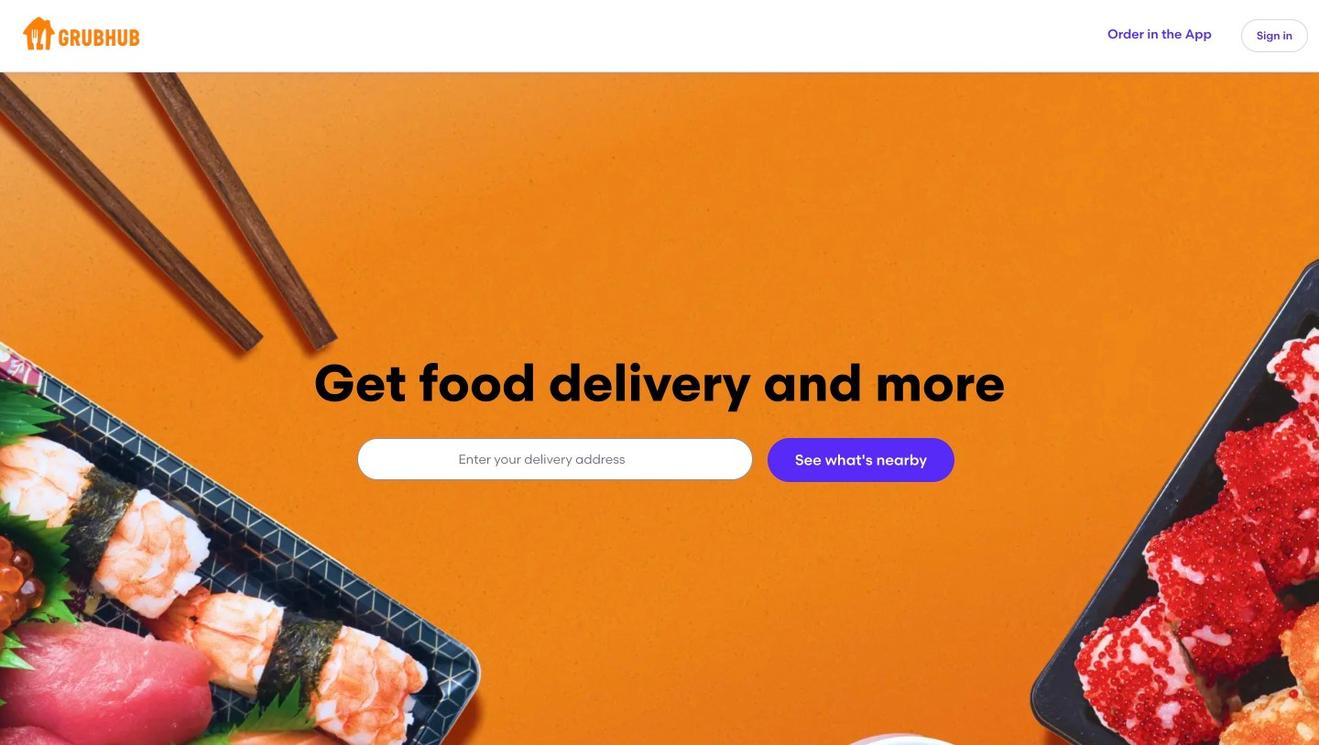 Task type: describe. For each thing, give the bounding box(es) containing it.
main navigation navigation
[[0, 0, 1320, 71]]

Search Address search field
[[357, 439, 752, 479]]



Task type: vqa. For each thing, say whether or not it's contained in the screenshot.
burger and fries delivery Image
yes



Task type: locate. For each thing, give the bounding box(es) containing it.
burger and fries delivery image
[[0, 71, 1320, 745]]



